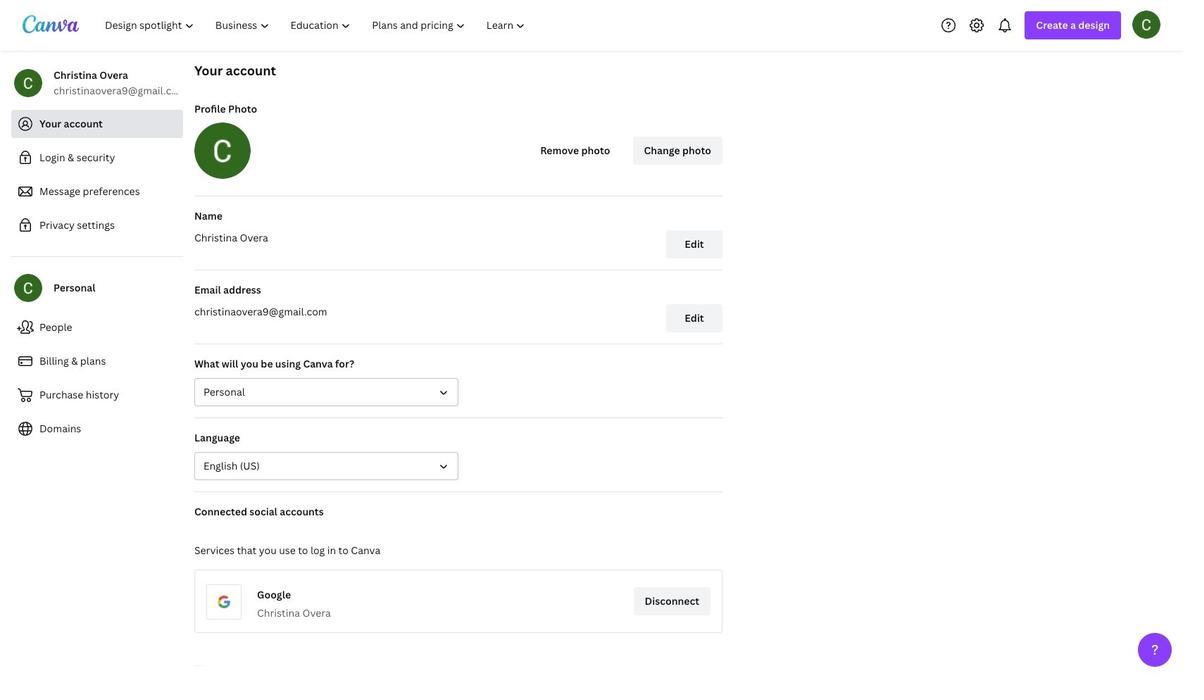Task type: describe. For each thing, give the bounding box(es) containing it.
top level navigation element
[[96, 11, 538, 39]]



Task type: locate. For each thing, give the bounding box(es) containing it.
Language: English (US) button
[[194, 452, 458, 480]]

None button
[[194, 378, 458, 406]]

christina overa image
[[1132, 10, 1161, 38]]



Task type: vqa. For each thing, say whether or not it's contained in the screenshot.
FEW
no



